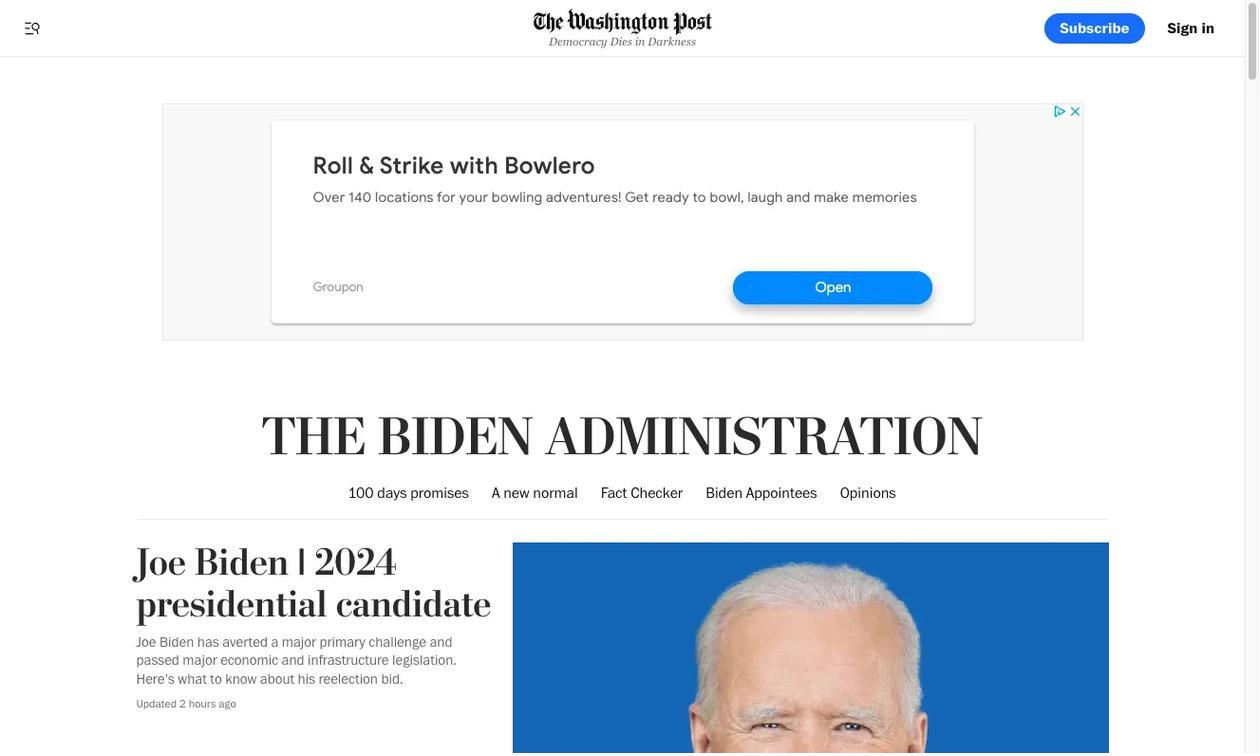 Task type: locate. For each thing, give the bounding box(es) containing it.
1 vertical spatial and
[[282, 652, 304, 669]]

joe biden has averted a major primary challenge and passed major economic and infrastructure legislation. here's what to know about his reelection bid. link
[[136, 634, 457, 688]]

primary
[[320, 634, 365, 651]]

major up "what"
[[183, 652, 217, 669]]

a new normal
[[492, 484, 578, 502]]

0 vertical spatial major
[[282, 634, 316, 651]]

fact
[[601, 484, 627, 502]]

0 horizontal spatial in
[[635, 35, 645, 48]]

major right a
[[282, 634, 316, 651]]

darkness
[[648, 35, 696, 48]]

1 vertical spatial major
[[183, 652, 217, 669]]

subscribe link
[[1045, 13, 1145, 43]]

sign
[[1167, 19, 1198, 37]]

biden up promises
[[378, 407, 533, 471]]

the biden administration
[[262, 407, 983, 471]]

hours
[[189, 697, 216, 711]]

advertisement region
[[162, 103, 1083, 341]]

in right dies
[[635, 35, 645, 48]]

opinions
[[840, 484, 896, 502]]

know
[[225, 671, 257, 688]]

biden
[[378, 407, 533, 471], [706, 484, 743, 502], [195, 541, 289, 586], [160, 634, 194, 651]]

0 horizontal spatial major
[[183, 652, 217, 669]]

legislation.
[[392, 652, 457, 669]]

in right the sign
[[1202, 19, 1214, 37]]

averted
[[222, 634, 268, 651]]

and up his
[[282, 652, 304, 669]]

0 vertical spatial and
[[430, 634, 452, 651]]

major
[[282, 634, 316, 651], [183, 652, 217, 669]]

primary element
[[0, 0, 1245, 57]]

biden appointees link
[[706, 469, 817, 519]]

1 horizontal spatial and
[[430, 634, 452, 651]]

biden left |
[[195, 541, 289, 586]]

100 days promises link
[[349, 469, 469, 519]]

democracy dies in darkness link
[[533, 9, 712, 48]]

a
[[271, 634, 279, 651]]

about
[[260, 671, 295, 688]]

and up the legislation.
[[430, 634, 452, 651]]

administration
[[546, 407, 983, 471]]

0 horizontal spatial and
[[282, 652, 304, 669]]

joe biden | 2024 presidential candidate joe biden has averted a major primary challenge and passed major economic and infrastructure legislation. here's what to know about his reelection bid. updated 2 hours ago
[[136, 541, 491, 711]]

economic
[[220, 652, 278, 669]]

in inside "link"
[[1202, 19, 1214, 37]]

1 horizontal spatial major
[[282, 634, 316, 651]]

1 vertical spatial joe
[[136, 634, 156, 651]]

here's
[[136, 671, 175, 688]]

joe
[[136, 541, 186, 586], [136, 634, 156, 651]]

democracy dies in darkness
[[549, 35, 696, 48]]

in
[[1202, 19, 1214, 37], [635, 35, 645, 48]]

|
[[297, 541, 306, 586]]

joe biden | 2024 presidential candidate link
[[136, 541, 491, 628]]

opinions link
[[840, 469, 896, 519]]

his
[[298, 671, 315, 688]]

and
[[430, 634, 452, 651], [282, 652, 304, 669]]

ago
[[219, 697, 236, 711]]

100
[[349, 484, 374, 502]]

the
[[262, 407, 366, 471]]

challenge
[[369, 634, 426, 651]]

presidential
[[136, 583, 327, 628]]

search and browse sections image
[[23, 19, 42, 38]]

days
[[377, 484, 407, 502]]

1 horizontal spatial in
[[1202, 19, 1214, 37]]

sign in
[[1167, 19, 1214, 37]]

0 vertical spatial joe
[[136, 541, 186, 586]]

100 days promises
[[349, 484, 469, 502]]

2024
[[315, 541, 397, 586]]



Task type: describe. For each thing, give the bounding box(es) containing it.
normal
[[533, 484, 578, 502]]

the washington post homepage. image
[[533, 9, 712, 36]]

dies
[[610, 35, 632, 48]]

reelection
[[319, 671, 378, 688]]

2 joe from the top
[[136, 634, 156, 651]]

candidate
[[336, 583, 491, 628]]

bid.
[[381, 671, 403, 688]]

subscribe
[[1060, 19, 1130, 37]]

new
[[503, 484, 529, 502]]

democracy
[[549, 35, 607, 48]]

appointees
[[746, 484, 817, 502]]

fact checker
[[601, 484, 683, 502]]

has
[[197, 634, 219, 651]]

infrastructure
[[308, 652, 389, 669]]

2
[[179, 697, 186, 711]]

biden appointees
[[706, 484, 817, 502]]

tagline, democracy dies in darkness element
[[533, 35, 712, 48]]

passed
[[136, 652, 179, 669]]

updated
[[136, 697, 177, 711]]

what
[[178, 671, 207, 688]]

fact checker link
[[601, 469, 683, 519]]

sign in link
[[1152, 13, 1230, 43]]

a new normal link
[[492, 469, 578, 519]]

biden left appointees on the right bottom of the page
[[706, 484, 743, 502]]

checker
[[631, 484, 683, 502]]

a
[[492, 484, 500, 502]]

biden up 'passed'
[[160, 634, 194, 651]]

1 joe from the top
[[136, 541, 186, 586]]

promises
[[410, 484, 469, 502]]

to
[[210, 671, 222, 688]]



Task type: vqa. For each thing, say whether or not it's contained in the screenshot.
Fact
yes



